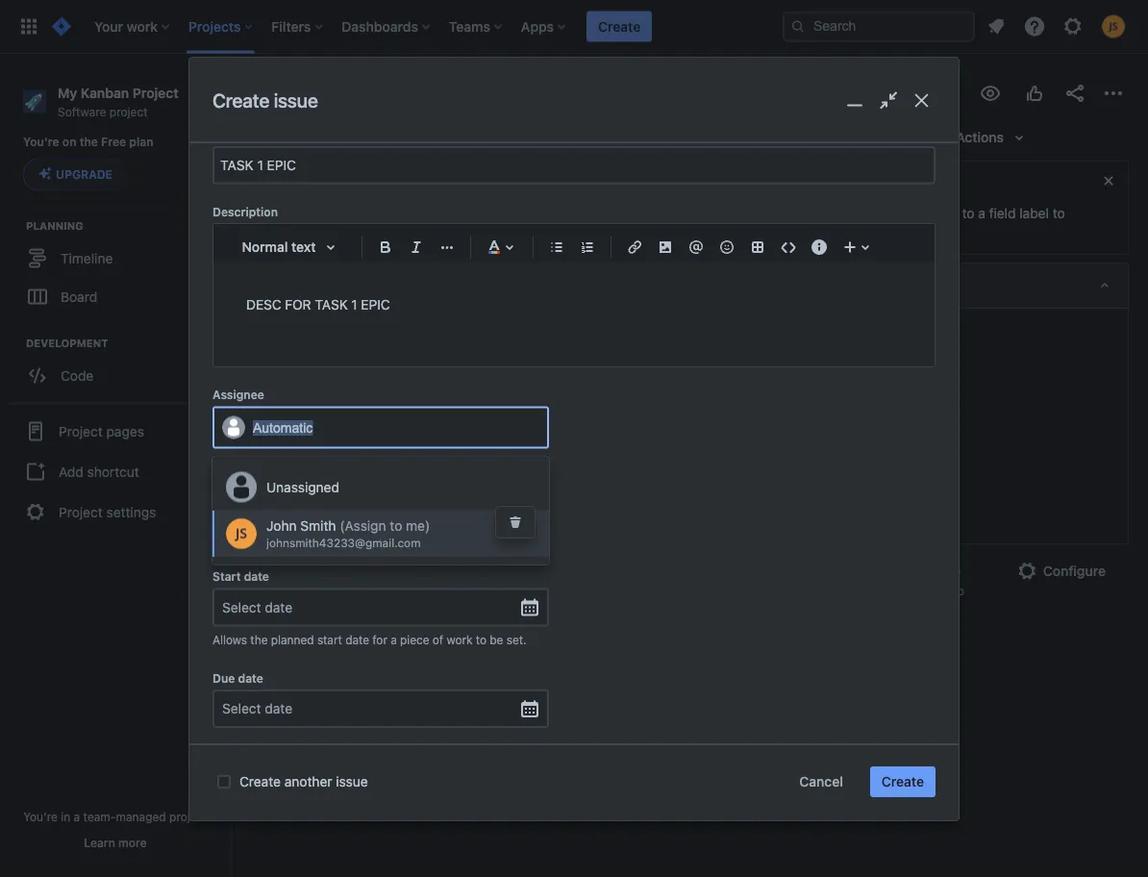 Task type: locate. For each thing, give the bounding box(es) containing it.
cancel inside create issue dialog
[[800, 774, 844, 790]]

due
[[213, 671, 235, 685]]

project right managed
[[169, 810, 208, 824]]

open image
[[519, 519, 542, 542]]

be
[[490, 634, 504, 647]]

bold ⌘b image
[[374, 236, 397, 259]]

0 horizontal spatial create button
[[587, 11, 653, 42]]

assign up johnsmith43233@gmail.com
[[345, 518, 386, 534]]

select date down the due date
[[222, 701, 293, 717]]

0 horizontal spatial add
[[59, 464, 83, 480]]

description
[[213, 205, 278, 219], [262, 207, 336, 223]]

numbered list ⌘⇧7 image left emoji icon
[[576, 236, 599, 259]]

attach button
[[262, 157, 348, 188]]

None text field
[[215, 148, 934, 183]]

link image
[[541, 236, 564, 259], [624, 236, 647, 259]]

start
[[836, 225, 865, 241], [317, 634, 342, 647]]

2 table image from the left
[[747, 236, 770, 259]]

1 vertical spatial assign
[[345, 518, 386, 534]]

1 horizontal spatial info panel image
[[808, 236, 831, 259]]

description for desc for task 1 epic
[[213, 205, 278, 219]]

italic ⌘i image left 'more formatting' image
[[405, 236, 428, 259]]

jira software image
[[50, 15, 73, 38], [50, 15, 73, 38]]

to left collapse content icon
[[259, 454, 272, 470]]

task for task 1 date: oct 30, 2023
[[290, 362, 323, 378]]

0 vertical spatial project
[[133, 85, 179, 101]]

link image left mention image
[[541, 236, 564, 259]]

a left "field"
[[979, 205, 986, 221]]

0 horizontal spatial label
[[265, 522, 295, 538]]

1 vertical spatial me
[[406, 518, 425, 534]]

project inside my kanban project software project
[[110, 105, 148, 118]]

0 vertical spatial seconds
[[892, 563, 938, 576]]

normal
[[242, 239, 288, 255]]

1 horizontal spatial numbered list ⌘⇧7 image
[[576, 236, 599, 259]]

2 vertical spatial select
[[222, 701, 261, 717]]

1 you're from the top
[[23, 135, 59, 149]]

desc for task 1 epic
[[246, 297, 390, 313]]

0 vertical spatial project
[[110, 105, 148, 118]]

description inside create issue dialog
[[213, 205, 278, 219]]

1 right for
[[328, 297, 334, 313]]

1 select date from the top
[[222, 600, 293, 616]]

smith
[[301, 518, 336, 534]]

date
[[244, 570, 269, 584], [265, 600, 293, 616], [346, 634, 370, 647], [238, 671, 263, 685], [265, 701, 293, 717]]

date right due
[[238, 671, 263, 685]]

project
[[110, 105, 148, 118], [169, 810, 208, 824]]

1 horizontal spatial label
[[1020, 205, 1050, 221]]

add image, video, or file image for task 1 description:
[[563, 236, 586, 259]]

0 vertical spatial me
[[275, 454, 295, 470]]

Description - Main content area, start typing to enter text. text field
[[278, 297, 752, 536]]

info panel image for task 1 description:
[[677, 236, 700, 259]]

italic ⌘i image for task 1 description:
[[363, 236, 386, 259]]

ago
[[941, 563, 962, 576], [945, 584, 965, 598]]

select date for start date
[[222, 600, 293, 616]]

table image right mention image
[[631, 236, 654, 259]]

task 1 date: oct 30, 2023
[[290, 362, 459, 378]]

0 vertical spatial label
[[1020, 205, 1050, 221]]

0 vertical spatial select date
[[222, 600, 293, 616]]

1 horizontal spatial assign
[[345, 518, 386, 534]]

to left )
[[390, 518, 403, 534]]

1 horizontal spatial link image
[[624, 236, 647, 259]]

1 vertical spatial select
[[222, 600, 261, 616]]

0 vertical spatial you're
[[23, 135, 59, 149]]

select date down start date
[[222, 600, 293, 616]]

add image, video, or file image left mention icon
[[654, 236, 677, 259]]

label
[[1020, 205, 1050, 221], [265, 522, 295, 538]]

1 horizontal spatial me
[[406, 518, 425, 534]]

info panel image for desc for task 1 epic
[[808, 236, 831, 259]]

description up text
[[262, 207, 336, 223]]

select down start date
[[222, 600, 261, 616]]

to inside "button"
[[259, 454, 272, 470]]

1 italic ⌘i image from the left
[[363, 236, 386, 259]]

project right kanban
[[133, 85, 179, 101]]

project up add shortcut
[[59, 423, 103, 439]]

me inside 'john smith ( assign to me ) johnsmith43233@gmail.com'
[[406, 518, 425, 534]]

no restrictions image
[[921, 82, 944, 105]]

bullet list ⌘⇧8 image
[[479, 236, 502, 259], [546, 236, 569, 259]]

1 link image from the left
[[541, 236, 564, 259]]

issue right pro
[[336, 774, 368, 790]]

0 horizontal spatial italic ⌘i image
[[363, 236, 386, 259]]

1 vertical spatial label
[[265, 522, 295, 538]]

save button
[[263, 575, 316, 606]]

project down kanban
[[110, 105, 148, 118]]

group
[[8, 403, 223, 539]]

learn more button
[[84, 835, 147, 851]]

me right (
[[406, 518, 425, 534]]

2 select date from the top
[[222, 701, 293, 717]]

0 vertical spatial cancel
[[332, 583, 376, 598]]

1 bullet list ⌘⇧8 image from the left
[[479, 236, 502, 259]]

label inside create issue dialog
[[265, 522, 295, 538]]

1 horizontal spatial create button
[[871, 767, 936, 798]]

cancel for top cancel button
[[332, 583, 376, 598]]

task for task 1
[[262, 118, 317, 145]]

shortcut
[[87, 464, 139, 480]]

0 vertical spatial assign
[[213, 454, 255, 470]]

1 horizontal spatial add
[[388, 164, 414, 180]]

timeline link
[[10, 239, 221, 277]]

3 select from the top
[[222, 701, 261, 717]]

unassigned
[[871, 347, 944, 363], [267, 480, 340, 496]]

oct
[[377, 362, 399, 378]]

table image
[[631, 236, 654, 259], [747, 236, 770, 259]]

project
[[133, 85, 179, 101], [59, 423, 103, 439], [59, 504, 103, 520]]

a
[[417, 164, 425, 180], [979, 205, 986, 221], [391, 634, 397, 647], [74, 810, 80, 824]]

0 horizontal spatial cancel button
[[320, 575, 387, 606]]

label right "field"
[[1020, 205, 1050, 221]]

pages
[[106, 423, 144, 439]]

1 horizontal spatial project
[[169, 810, 208, 824]]

2 select from the top
[[222, 600, 261, 616]]

link image left code snippet image
[[624, 236, 647, 259]]

0 horizontal spatial table image
[[631, 236, 654, 259]]

project settings
[[59, 504, 156, 520]]

info panel image left emoji image
[[677, 236, 700, 259]]

2 info panel image from the left
[[808, 236, 831, 259]]

kanban
[[81, 85, 129, 101]]

0 horizontal spatial cancel
[[332, 583, 376, 598]]

add for add a child issue
[[388, 164, 414, 180]]

development group
[[10, 335, 230, 401]]

1 left date:
[[326, 362, 332, 378]]

assign to me button
[[213, 453, 295, 472]]

cancel
[[332, 583, 376, 598], [800, 774, 844, 790]]

start right the planned on the bottom left of page
[[317, 634, 342, 647]]

0 horizontal spatial unassigned
[[267, 480, 340, 496]]

0 horizontal spatial assign
[[213, 454, 255, 470]]

labels
[[213, 493, 250, 506]]

table image for desc for task 1 epic
[[747, 236, 770, 259]]

numbered list ⌘⇧7 image
[[502, 236, 525, 259], [576, 236, 599, 259]]

1 vertical spatial select date
[[222, 701, 293, 717]]

description:
[[338, 297, 433, 313]]

select down labels
[[222, 522, 261, 538]]

select for start
[[222, 600, 261, 616]]

comments
[[352, 687, 421, 702]]

piece
[[400, 634, 430, 647]]

another
[[285, 774, 332, 790]]

1 left the epic at the left top of the page
[[352, 297, 358, 313]]

search image
[[791, 19, 806, 34]]

a right for
[[391, 634, 397, 647]]

add left child
[[388, 164, 414, 180]]

2 numbered list ⌘⇧7 image from the left
[[576, 236, 599, 259]]

the
[[80, 135, 98, 149], [251, 634, 268, 647]]

due date
[[213, 671, 263, 685]]

1 numbered list ⌘⇧7 image from the left
[[502, 236, 525, 259]]

assign to me
[[213, 454, 295, 470]]

task down the projects link
[[262, 118, 317, 145]]

cancel for cancel button to the bottom
[[800, 774, 844, 790]]

the right allows
[[251, 634, 268, 647]]

1 add image, video, or file image from the left
[[563, 236, 586, 259]]

1 info panel image from the left
[[677, 236, 700, 259]]

0 horizontal spatial bullet list ⌘⇧8 image
[[479, 236, 502, 259]]

john smith ( assign to me ) johnsmith43233@gmail.com
[[267, 518, 430, 550]]

5 seconds ago 5 seconds ago
[[882, 563, 965, 598]]

add left shortcut
[[59, 464, 83, 480]]

info panel image
[[677, 236, 700, 259], [808, 236, 831, 259]]

allows the planned start date for a piece of work to be set.
[[213, 634, 527, 647]]

1 vertical spatial cancel
[[800, 774, 844, 790]]

software
[[58, 105, 106, 118]]

Description - Main content area, start typing to enter text. text field
[[246, 294, 903, 317]]

info panel image right code snippet icon
[[808, 236, 831, 259]]

task 1 description:
[[290, 297, 433, 313]]

select down the due date
[[222, 701, 261, 717]]

development
[[26, 337, 108, 349]]

0 horizontal spatial project
[[110, 105, 148, 118]]

to right "field"
[[1053, 205, 1066, 221]]

add inside group
[[59, 464, 83, 480]]

0 horizontal spatial numbered list ⌘⇧7 image
[[502, 236, 525, 259]]

0 horizontal spatial link image
[[541, 236, 564, 259]]

add a child issue
[[388, 164, 496, 180]]

2 you're from the top
[[23, 810, 58, 824]]

you're left the in
[[23, 810, 58, 824]]

2023
[[426, 362, 459, 378]]

add shortcut
[[59, 464, 139, 480]]

italic ⌘i image
[[363, 236, 386, 259], [405, 236, 428, 259]]

project down add shortcut
[[59, 504, 103, 520]]

2 bullet list ⌘⇧8 image from the left
[[546, 236, 569, 259]]

1 vertical spatial add
[[59, 464, 83, 480]]

add image, video, or file image inside create issue dialog
[[654, 236, 677, 259]]

assign
[[213, 454, 255, 470], [345, 518, 386, 534]]

italic ⌘i image up the epic at the left top of the page
[[363, 236, 386, 259]]

bullet list ⌘⇧8 image right 'more formatting' image
[[479, 236, 502, 259]]

unassigned inside create issue dialog
[[267, 480, 340, 496]]

0 vertical spatial start
[[836, 225, 865, 241]]

1 horizontal spatial bullet list ⌘⇧8 image
[[546, 236, 569, 259]]

task right desc
[[290, 297, 324, 313]]

menu bar containing all
[[307, 683, 496, 706]]

1 vertical spatial the
[[251, 634, 268, 647]]

table image right emoji image
[[747, 236, 770, 259]]

link image for desc for task 1 epic
[[624, 236, 647, 259]]

1 horizontal spatial add image, video, or file image
[[654, 236, 677, 259]]

date left for
[[346, 634, 370, 647]]

numbered list ⌘⇧7 image right 'more formatting' image
[[502, 236, 525, 259]]

task right for
[[315, 297, 348, 313]]

create button
[[587, 11, 653, 42], [871, 767, 936, 798]]

0 horizontal spatial me
[[275, 454, 295, 470]]

0 horizontal spatial start
[[317, 634, 342, 647]]

add image, video, or file image left emoji icon
[[563, 236, 586, 259]]

2 italic ⌘i image from the left
[[405, 236, 428, 259]]

the inside create issue dialog
[[251, 634, 268, 647]]

1 vertical spatial project
[[59, 423, 103, 439]]

john
[[267, 518, 297, 534]]

1 horizontal spatial cancel button
[[789, 767, 855, 798]]

1 horizontal spatial table image
[[747, 236, 770, 259]]

start
[[213, 570, 241, 584]]

2 add image, video, or file image from the left
[[654, 236, 677, 259]]

menu bar
[[307, 683, 496, 706]]

0 horizontal spatial info panel image
[[677, 236, 700, 259]]

description up normal
[[213, 205, 278, 219]]

pinned fields
[[836, 173, 920, 189]]

mention image
[[586, 236, 609, 259]]

1 up 'attach'
[[322, 118, 332, 145]]

next
[[932, 205, 959, 221]]

1 for task 1 date: oct 30, 2023
[[326, 362, 332, 378]]

5
[[882, 563, 889, 576], [885, 584, 893, 598]]

history button
[[435, 683, 493, 706]]

bullet list ⌘⇧8 image for desc for task 1 epic
[[546, 236, 569, 259]]

1 table image from the left
[[631, 236, 654, 259]]

discard & close image
[[909, 87, 936, 114]]

0 vertical spatial create button
[[587, 11, 653, 42]]

0 vertical spatial add
[[388, 164, 414, 180]]

numbered list ⌘⇧7 image inside create issue dialog
[[576, 236, 599, 259]]

label inside next to a field label to start pinning.
[[1020, 205, 1050, 221]]

task inside text box
[[315, 297, 348, 313]]

me
[[275, 454, 295, 470], [406, 518, 425, 534]]

all button
[[311, 683, 339, 706]]

add shortcut button
[[8, 453, 223, 491]]

bold ⌘b image
[[340, 236, 364, 259]]

a inside next to a field label to start pinning.
[[979, 205, 986, 221]]

a left child
[[417, 164, 425, 180]]

0 horizontal spatial the
[[80, 135, 98, 149]]

2 vertical spatial project
[[59, 504, 103, 520]]

0 vertical spatial unassigned
[[871, 347, 944, 363]]

task left date:
[[290, 362, 323, 378]]

label right john smith image
[[265, 522, 295, 538]]

1 vertical spatial you're
[[23, 810, 58, 824]]

0 vertical spatial cancel button
[[320, 575, 387, 606]]

0 horizontal spatial add image, video, or file image
[[563, 236, 586, 259]]

add image, video, or file image
[[563, 236, 586, 259], [654, 236, 677, 259]]

you're left on
[[23, 135, 59, 149]]

more formatting image
[[436, 236, 459, 259]]

create inside "primary" element
[[599, 18, 641, 34]]

1 vertical spatial start
[[317, 634, 342, 647]]

me down assignee "text field"
[[275, 454, 295, 470]]

date down save
[[265, 600, 293, 616]]

0 vertical spatial select
[[222, 522, 261, 538]]

2 link image from the left
[[624, 236, 647, 259]]

select for due
[[222, 701, 261, 717]]

description for task 1 description:
[[262, 207, 336, 223]]

1 vertical spatial unassigned
[[267, 480, 340, 496]]

pro
[[308, 777, 328, 790]]

bullet list ⌘⇧8 image left mention image
[[546, 236, 569, 259]]

1 horizontal spatial italic ⌘i image
[[405, 236, 428, 259]]

unassigned image
[[226, 472, 257, 503]]

project pages link
[[8, 410, 223, 453]]

numbered list ⌘⇧7 image for desc for task 1 epic
[[576, 236, 599, 259]]

1 vertical spatial create button
[[871, 767, 936, 798]]

the right on
[[80, 135, 98, 149]]

group containing project pages
[[8, 403, 223, 539]]

1 horizontal spatial the
[[251, 634, 268, 647]]

1 horizontal spatial cancel
[[800, 774, 844, 790]]

assign up unassigned image
[[213, 454, 255, 470]]

start left pinning. on the right of page
[[836, 225, 865, 241]]

planned
[[271, 634, 314, 647]]

1 for task 1 description:
[[328, 297, 334, 313]]

1 horizontal spatial start
[[836, 225, 865, 241]]



Task type: describe. For each thing, give the bounding box(es) containing it.
john smith image
[[226, 519, 257, 549]]

plan
[[129, 135, 154, 149]]

a right the in
[[74, 810, 80, 824]]

assign inside 'john smith ( assign to me ) johnsmith43233@gmail.com'
[[345, 518, 386, 534]]

Search field
[[783, 11, 976, 42]]

profile image of john smith image
[[264, 733, 294, 764]]

add a child issue button
[[356, 157, 507, 188]]

create another issue
[[240, 774, 368, 790]]

board link
[[10, 277, 221, 316]]

create button inside "primary" element
[[587, 11, 653, 42]]

collapse content image
[[287, 439, 310, 462]]

more
[[118, 836, 147, 850]]

team-
[[83, 810, 116, 824]]

free
[[101, 135, 126, 149]]

assign inside "button"
[[213, 454, 255, 470]]

managed
[[116, 810, 166, 824]]

allows
[[213, 634, 247, 647]]

all
[[317, 687, 333, 702]]

configure link
[[1005, 556, 1118, 587]]

task for task 1 description:
[[290, 297, 324, 313]]

select label
[[222, 522, 295, 538]]

create button inside dialog
[[871, 767, 936, 798]]

pinning.
[[869, 225, 918, 241]]

me inside assign to me "button"
[[275, 454, 295, 470]]

text
[[292, 239, 316, 255]]

you're on the free plan
[[23, 135, 154, 149]]

select date for due date
[[222, 701, 293, 717]]

table image for task 1 description:
[[631, 236, 654, 259]]

attach
[[294, 164, 336, 180]]

Assignee text field
[[253, 421, 315, 436]]

link issue
[[548, 164, 611, 180]]

fields
[[884, 173, 920, 189]]

child
[[428, 164, 459, 180]]

projects link
[[262, 82, 313, 105]]

press
[[354, 777, 383, 790]]

project for project settings
[[59, 504, 103, 520]]

desc
[[246, 297, 282, 313]]

to inside 'john smith ( assign to me ) johnsmith43233@gmail.com'
[[390, 518, 403, 534]]

numbered list ⌘⇧7 image for task 1 description:
[[502, 236, 525, 259]]

date:
[[336, 362, 369, 378]]

Add a comment… field
[[308, 729, 768, 768]]

1 horizontal spatial unassigned
[[871, 347, 944, 363]]

johnsmith43233@gmail.com
[[267, 536, 421, 550]]

Give this expand a title... text field
[[310, 439, 747, 462]]

0 vertical spatial ago
[[941, 563, 962, 576]]

projects
[[262, 85, 313, 101]]

link
[[548, 164, 574, 180]]

0 vertical spatial 5
[[882, 563, 889, 576]]

next to a field label to start pinning.
[[836, 205, 1066, 241]]

1 vertical spatial seconds
[[896, 584, 942, 598]]

set.
[[507, 634, 527, 647]]

code snippet image
[[778, 236, 801, 259]]

add image, video, or file image for desc for task 1 epic
[[654, 236, 677, 259]]

bullet list ⌘⇧8 image for task 1 description:
[[479, 236, 502, 259]]

pro tip: press
[[308, 777, 387, 790]]

emoji image
[[716, 236, 739, 259]]

work
[[447, 634, 473, 647]]

30,
[[403, 362, 423, 378]]

1 for task 1
[[322, 118, 332, 145]]

link issue button
[[515, 157, 624, 188]]

planning group
[[10, 218, 230, 322]]

primary element
[[12, 0, 783, 53]]

1 vertical spatial ago
[[945, 584, 965, 598]]

you're for you're in a team-managed project
[[23, 810, 58, 824]]

planning
[[26, 219, 83, 232]]

settings
[[106, 504, 156, 520]]

project for project pages
[[59, 423, 103, 439]]

show:
[[262, 687, 300, 702]]

a inside button
[[417, 164, 425, 180]]

task 1
[[262, 118, 332, 145]]

board
[[61, 289, 97, 305]]

exit full screen image
[[875, 87, 903, 114]]

code
[[61, 368, 94, 383]]

to left the be
[[476, 634, 487, 647]]

comments button
[[347, 683, 427, 706]]

date up profile image of john smith
[[265, 701, 293, 717]]

add for add shortcut
[[59, 464, 83, 480]]

upgrade button
[[24, 159, 127, 190]]

my
[[58, 85, 77, 101]]

project pages
[[59, 423, 144, 439]]

code link
[[10, 356, 221, 395]]

1 vertical spatial 5
[[885, 584, 893, 598]]

assignee
[[213, 389, 264, 402]]

project settings link
[[8, 491, 223, 533]]

normal text
[[242, 239, 316, 255]]

)
[[425, 518, 430, 534]]

create issue
[[213, 89, 318, 112]]

hide message image
[[1098, 169, 1121, 192]]

create banner
[[0, 0, 1149, 54]]

1 vertical spatial project
[[169, 810, 208, 824]]

on
[[62, 135, 77, 149]]

learn more
[[84, 836, 147, 850]]

upgrade
[[56, 168, 113, 181]]

of
[[433, 634, 444, 647]]

issue right child
[[462, 164, 496, 180]]

remove image
[[504, 511, 527, 534]]

timeline
[[61, 250, 113, 266]]

tip:
[[331, 777, 350, 790]]

you're for you're on the free plan
[[23, 135, 59, 149]]

mention image
[[685, 236, 708, 259]]

for
[[373, 634, 388, 647]]

1 vertical spatial cancel button
[[789, 767, 855, 798]]

epic
[[361, 297, 390, 313]]

0 vertical spatial the
[[80, 135, 98, 149]]

to right 'next' on the right top
[[963, 205, 975, 221]]

save
[[274, 583, 305, 598]]

1 select from the top
[[222, 522, 261, 538]]

date right start
[[244, 570, 269, 584]]

in
[[61, 810, 70, 824]]

code snippet image
[[654, 236, 677, 259]]

emoji image
[[609, 236, 632, 259]]

project inside my kanban project software project
[[133, 85, 179, 101]]

a inside dialog
[[391, 634, 397, 647]]

field
[[990, 205, 1017, 221]]

link image for task 1 description:
[[541, 236, 564, 259]]

minimize image
[[842, 87, 869, 114]]

configure
[[1044, 563, 1107, 579]]

start inside create issue dialog
[[317, 634, 342, 647]]

for
[[285, 297, 311, 313]]

issue right link
[[577, 164, 611, 180]]

editor toolbar toolbar
[[497, 507, 535, 538]]

start inside next to a field label to start pinning.
[[836, 225, 865, 241]]

my kanban project software project
[[58, 85, 179, 118]]

1 inside text box
[[352, 297, 358, 313]]

create issue dialog
[[190, 58, 959, 878]]

activity
[[262, 660, 311, 675]]

italic ⌘i image for desc for task 1 epic
[[405, 236, 428, 259]]

issue up task 1
[[274, 89, 318, 112]]

normal text button
[[233, 226, 354, 269]]



Task type: vqa. For each thing, say whether or not it's contained in the screenshot.
ATTACH
yes



